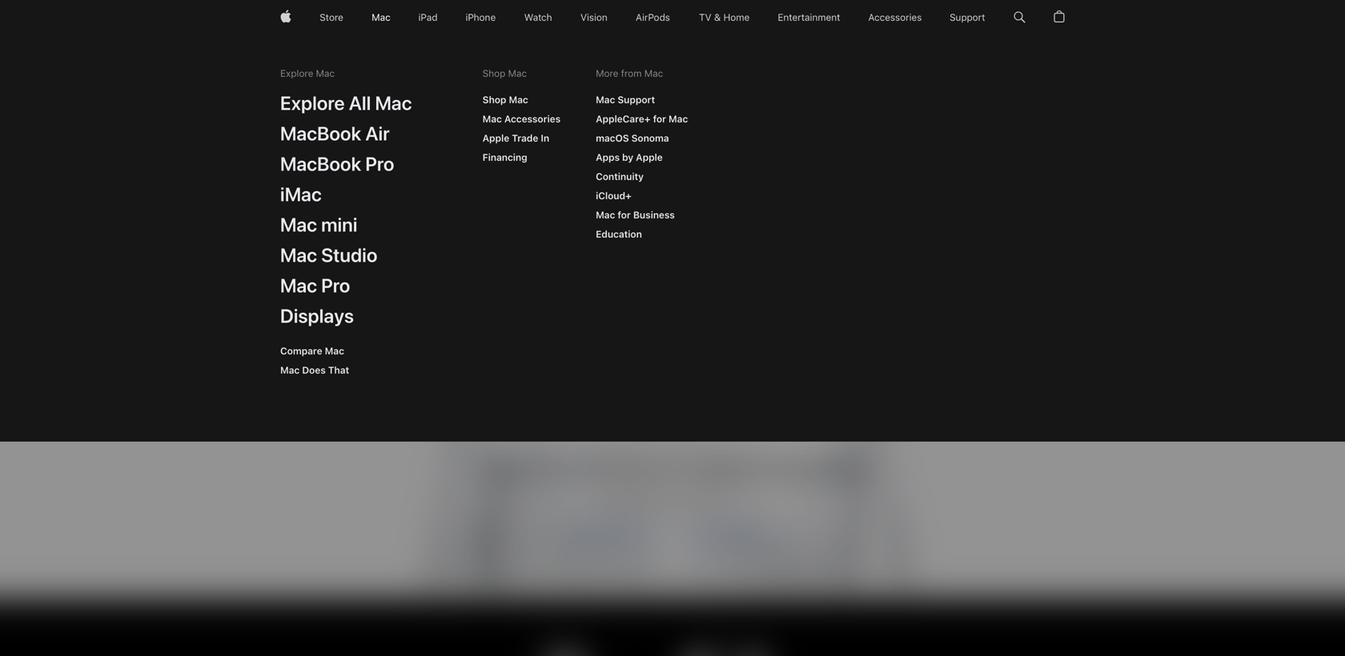 Task type: vqa. For each thing, say whether or not it's contained in the screenshot.
Apple inside the Mac Support AppleCare+ for Mac macOS Sonoma Apps by Apple Continuity iCloud+ Mac for Business Education
yes



Task type: describe. For each thing, give the bounding box(es) containing it.
search apple.com image
[[1014, 0, 1026, 35]]

does
[[302, 365, 326, 377]]

0 horizontal spatial pro
[[321, 274, 350, 298]]

compare mac mac does that
[[280, 346, 349, 377]]

explore all mac link
[[272, 85, 421, 120]]

apple inside shop mac mac accessories apple trade in financing
[[483, 133, 510, 144]]

more from mac element
[[587, 88, 697, 247]]

support
[[618, 94, 655, 106]]

macos
[[596, 133, 629, 144]]

applecare+ for mac link
[[587, 107, 697, 131]]

mac up sonoma
[[669, 113, 688, 125]]

imac
[[280, 183, 322, 206]]

by
[[622, 152, 634, 163]]

education link
[[587, 223, 651, 247]]

mac image
[[372, 0, 390, 35]]

mac for business link
[[587, 203, 684, 228]]

shop mac element
[[474, 88, 570, 170]]

apple image
[[280, 0, 292, 35]]

apple trade in link
[[474, 127, 558, 151]]

education
[[596, 229, 642, 240]]

mini
[[321, 214, 358, 237]]

mac accessories link
[[474, 107, 570, 131]]

compare
[[280, 346, 323, 357]]

airpods image
[[636, 0, 671, 35]]

displays link
[[272, 298, 363, 333]]

compare mac link
[[272, 340, 353, 364]]

explore for explore all mac macbook air macbook pro imac mac mini mac studio mac pro displays
[[280, 92, 345, 115]]

mac down compare
[[280, 365, 300, 377]]

shop for shop mac
[[483, 68, 506, 79]]

icloud+ link
[[587, 184, 641, 208]]

mac up mac accessories link
[[509, 94, 528, 106]]

accessories
[[505, 113, 561, 125]]

entertainment image
[[779, 0, 841, 35]]

continuity link
[[587, 165, 653, 189]]

mac down shop mac link
[[483, 113, 502, 125]]

studio
[[321, 244, 378, 267]]

financing
[[483, 152, 528, 163]]

explore mac element
[[272, 85, 421, 383]]

mac does that link
[[272, 359, 358, 383]]

0 vertical spatial for
[[653, 113, 667, 125]]

shop mac
[[483, 68, 527, 79]]

iphone image
[[466, 0, 496, 35]]

mac right from
[[645, 68, 663, 79]]

all
[[349, 92, 371, 115]]

mac down icloud+ link
[[596, 209, 615, 221]]

mac right all
[[375, 92, 412, 115]]

business
[[634, 209, 675, 221]]

mac down imac
[[280, 214, 317, 237]]

apps by apple link
[[587, 146, 672, 170]]

explore all mac macbook air macbook pro imac mac mini mac studio mac pro displays
[[280, 92, 412, 328]]

vision image
[[581, 0, 608, 35]]

imac link
[[272, 176, 331, 211]]

air
[[366, 122, 390, 145]]

apple inside mac support applecare+ for mac macos sonoma apps by apple continuity icloud+ mac for business education
[[636, 152, 663, 163]]



Task type: locate. For each thing, give the bounding box(es) containing it.
macbook down macbook air link
[[280, 153, 362, 176]]

1 vertical spatial pro
[[321, 274, 350, 298]]

mac support link
[[587, 88, 664, 112]]

in
[[541, 133, 550, 144]]

macbook pro link
[[272, 146, 403, 181]]

shop mac link
[[474, 88, 537, 112]]

explore mac
[[280, 68, 335, 79]]

1 vertical spatial apple
[[636, 152, 663, 163]]

apps
[[596, 152, 620, 163]]

0 vertical spatial explore
[[280, 68, 313, 79]]

0 horizontal spatial for
[[618, 209, 631, 221]]

tv and home image
[[699, 0, 751, 35]]

1 shop from the top
[[483, 68, 506, 79]]

for up education
[[618, 209, 631, 221]]

mac up explore all mac link
[[316, 68, 335, 79]]

shop up shop mac link
[[483, 68, 506, 79]]

sonoma
[[632, 133, 669, 144]]

macos sonoma link
[[587, 127, 678, 151]]

shop mac mac accessories apple trade in financing
[[483, 94, 561, 163]]

for up sonoma
[[653, 113, 667, 125]]

apple up financing
[[483, 133, 510, 144]]

shop inside shop mac mac accessories apple trade in financing
[[483, 94, 507, 106]]

trade
[[512, 133, 539, 144]]

1 vertical spatial for
[[618, 209, 631, 221]]

mac studio link
[[272, 237, 387, 272]]

0 vertical spatial apple
[[483, 133, 510, 144]]

explore down apple icon
[[280, 68, 313, 79]]

support image
[[951, 0, 986, 35]]

mac up mac pro link
[[280, 244, 317, 267]]

mac mini link
[[272, 207, 367, 242]]

mac up the displays link
[[280, 274, 317, 298]]

mac
[[316, 68, 335, 79], [508, 68, 527, 79], [645, 68, 663, 79], [375, 92, 412, 115], [509, 94, 528, 106], [596, 94, 615, 106], [483, 113, 502, 125], [669, 113, 688, 125], [596, 209, 615, 221], [280, 214, 317, 237], [280, 244, 317, 267], [280, 274, 317, 298], [325, 346, 344, 357], [280, 365, 300, 377]]

explore down explore mac
[[280, 92, 345, 115]]

mac up shop mac link
[[508, 68, 527, 79]]

more
[[596, 68, 619, 79]]

that
[[328, 365, 349, 377]]

0 vertical spatial macbook
[[280, 122, 362, 145]]

from
[[621, 68, 642, 79]]

mac up 'that'
[[325, 346, 344, 357]]

ipad image
[[419, 0, 438, 35]]

shopping bag image
[[1054, 0, 1065, 35]]

1 horizontal spatial pro
[[366, 153, 395, 176]]

0 vertical spatial shop
[[483, 68, 506, 79]]

displays
[[280, 305, 354, 328]]

1 vertical spatial shop
[[483, 94, 507, 106]]

apple
[[483, 133, 510, 144], [636, 152, 663, 163]]

shop for shop mac mac accessories apple trade in financing
[[483, 94, 507, 106]]

store image
[[320, 0, 344, 35]]

shop down shop mac
[[483, 94, 507, 106]]

financing link
[[474, 146, 536, 170]]

pro
[[366, 153, 395, 176], [321, 274, 350, 298]]

for
[[653, 113, 667, 125], [618, 209, 631, 221]]

explore for explore mac
[[280, 68, 313, 79]]

pro down mac studio "link"
[[321, 274, 350, 298]]

macbook up macbook pro link
[[280, 122, 362, 145]]

1 vertical spatial explore
[[280, 92, 345, 115]]

mac pro link
[[272, 268, 359, 303]]

explore inside explore all mac macbook air macbook pro imac mac mini mac studio mac pro displays
[[280, 92, 345, 115]]

explore
[[280, 68, 313, 79], [280, 92, 345, 115]]

2 shop from the top
[[483, 94, 507, 106]]

continuity
[[596, 171, 644, 183]]

watch image
[[525, 0, 553, 35]]

1 explore from the top
[[280, 68, 313, 79]]

shop
[[483, 68, 506, 79], [483, 94, 507, 106]]

applecare+
[[596, 113, 651, 125]]

0 horizontal spatial apple
[[483, 133, 510, 144]]

1 horizontal spatial apple
[[636, 152, 663, 163]]

0 vertical spatial pro
[[366, 153, 395, 176]]

more from mac
[[596, 68, 663, 79]]

1 horizontal spatial for
[[653, 113, 667, 125]]

mac up applecare+
[[596, 94, 615, 106]]

apple down sonoma
[[636, 152, 663, 163]]

pro down air
[[366, 153, 395, 176]]

icloud+
[[596, 190, 632, 202]]

mac support applecare+ for mac macos sonoma apps by apple continuity icloud+ mac for business education
[[596, 94, 688, 240]]

1 macbook from the top
[[280, 122, 362, 145]]

macbook air link
[[272, 115, 399, 151]]

1 vertical spatial macbook
[[280, 153, 362, 176]]

accessories image
[[869, 0, 922, 35]]

2 macbook from the top
[[280, 153, 362, 176]]

macbook
[[280, 122, 362, 145], [280, 153, 362, 176]]

2 explore from the top
[[280, 92, 345, 115]]

main content
[[0, 0, 1346, 657]]



